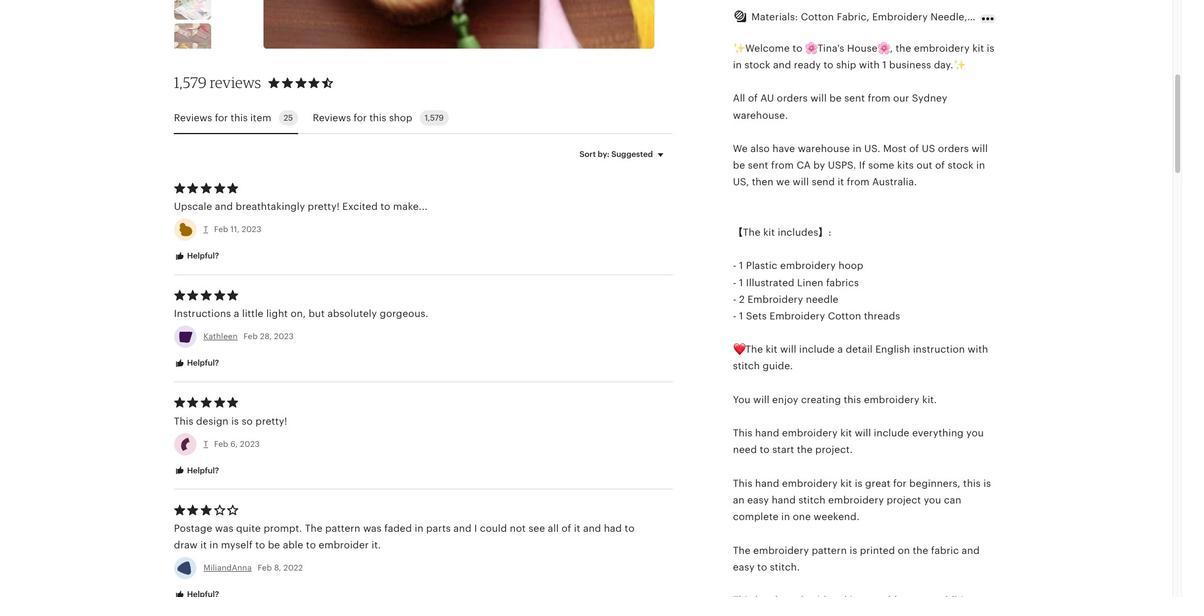 Task type: describe. For each thing, give the bounding box(es) containing it.
this hand embroidery kit will include everything you need to start the project.
[[733, 427, 984, 456]]

breathtakingly
[[236, 201, 305, 212]]

great
[[865, 478, 891, 489]]

us,
[[733, 176, 749, 188]]

sort by: suggested button
[[570, 142, 677, 168]]

easy inside the embroidery pattern is printed on the fabric and easy to stitch.
[[733, 561, 755, 573]]

1 horizontal spatial pretty!
[[308, 201, 340, 212]]

2 vertical spatial from
[[847, 176, 870, 188]]

❤️the
[[733, 344, 763, 355]]

1 left sets
[[739, 310, 743, 322]]

ship
[[836, 59, 856, 71]]

suggested
[[611, 150, 653, 159]]

usps.
[[828, 160, 856, 171]]

to down 🌸tina's
[[824, 59, 834, 71]]

ca
[[797, 160, 811, 171]]

t for and
[[204, 225, 208, 234]]

【the kit includes】:
[[733, 227, 832, 238]]

includes】:
[[778, 227, 832, 238]]

with inside ✨welcome to 🌸tina's house🌸, the embroidery kit is in stock and ready to ship with 1 business day.✨
[[859, 59, 880, 71]]

a inside ❤️the kit will include a detail english instruction with stitch guide.
[[838, 344, 843, 355]]

by:
[[598, 150, 609, 159]]

able
[[283, 540, 303, 551]]

kit inside ✨welcome to 🌸tina's house🌸, the embroidery kit is in stock and ready to ship with 1 business day.✨
[[972, 42, 984, 54]]

4 - from the top
[[733, 310, 737, 322]]

see
[[529, 523, 545, 535]]

will right the you
[[753, 394, 770, 406]]

you inside this hand embroidery kit will include everything you need to start the project.
[[966, 427, 984, 439]]

us.
[[864, 143, 881, 155]]

bookmark embroidery kits gift for friends beginner embroidery image 9 image
[[174, 0, 211, 20]]

✨welcome
[[733, 42, 790, 54]]

❤️the kit will include a detail english instruction with stitch guide.
[[733, 344, 988, 372]]

sets
[[746, 310, 767, 322]]

to inside the embroidery pattern is printed on the fabric and easy to stitch.
[[757, 561, 767, 573]]

this for this hand embroidery kit is great for beginners, this is an easy hand stitch embroidery project you can complete in one weekend.
[[733, 478, 753, 489]]

then
[[752, 176, 774, 188]]

can
[[944, 494, 962, 506]]

and up t feb 11, 2023 on the top left of the page
[[215, 201, 233, 212]]

illustrated
[[746, 277, 795, 288]]

design
[[196, 415, 229, 427]]

to down quite
[[255, 540, 265, 551]]

we also have warehouse in us. most of us orders will be sent from ca by usps. if some kits out of stock in us, then we will send it from australia.
[[733, 143, 988, 188]]

helpful? button for this
[[165, 460, 228, 482]]

2 vertical spatial hand
[[772, 494, 796, 506]]

1 - from the top
[[733, 260, 737, 272]]

pattern inside postage was quite prompt. the pattern was faded in parts and i could not see all of it and had to draw it in myself to be able to embroider it.
[[325, 523, 361, 535]]

sort
[[580, 150, 596, 159]]

- 1 plastic embroidery hoop - 1 illustrated linen fabrics - 2 embroidery needle - 1 sets embroidery cotton threads
[[733, 260, 900, 322]]

we
[[733, 143, 748, 155]]

the inside the embroidery pattern is printed on the fabric and easy to stitch.
[[733, 545, 751, 556]]

quite
[[236, 523, 261, 535]]

1 horizontal spatial it
[[574, 523, 581, 535]]

is inside ✨welcome to 🌸tina's house🌸, the embroidery kit is in stock and ready to ship with 1 business day.✨
[[987, 42, 995, 54]]

ready
[[794, 59, 821, 71]]

myself
[[221, 540, 253, 551]]

be inside we also have warehouse in us. most of us orders will be sent from ca by usps. if some kits out of stock in us, then we will send it from australia.
[[733, 160, 745, 171]]

embroidery inside ✨welcome to 🌸tina's house🌸, the embroidery kit is in stock and ready to ship with 1 business day.✨
[[914, 42, 970, 54]]

tab list containing reviews for this item
[[174, 103, 673, 134]]

helpful? button for instructions
[[165, 352, 228, 375]]

postage was quite prompt. the pattern was faded in parts and i could not see all of it and had to draw it in myself to be able to embroider it.
[[174, 523, 635, 551]]

feb for breathtakingly
[[214, 225, 228, 234]]

2023 for is
[[240, 439, 260, 449]]

the inside this hand embroidery kit will include everything you need to start the project.
[[797, 444, 813, 456]]

helpful? for this
[[185, 466, 219, 475]]

gorgeous.
[[380, 308, 428, 320]]

you
[[733, 394, 751, 406]]

in left myself
[[210, 540, 218, 551]]

in inside ✨welcome to 🌸tina's house🌸, the embroidery kit is in stock and ready to ship with 1 business day.✨
[[733, 59, 742, 71]]

embroidery inside the embroidery pattern is printed on the fabric and easy to stitch.
[[753, 545, 809, 556]]

beginners,
[[909, 478, 961, 489]]

sydney
[[912, 93, 947, 104]]

embroider
[[319, 540, 369, 551]]

au
[[761, 93, 774, 104]]

will inside "all of au orders will be sent from our sydney warehouse."
[[811, 93, 827, 104]]

and left had
[[583, 523, 601, 535]]

this hand embroidery kit is great for beginners, this is an easy hand stitch embroidery project you can complete in one weekend.
[[733, 478, 991, 523]]

send
[[812, 176, 835, 188]]

0 vertical spatial embroidery
[[748, 294, 803, 305]]

1 was from the left
[[215, 523, 233, 535]]

6,
[[230, 439, 238, 449]]

2 - from the top
[[733, 277, 737, 288]]

sent inside "all of au orders will be sent from our sydney warehouse."
[[845, 93, 865, 104]]

printed
[[860, 545, 895, 556]]

reviews for this item
[[174, 112, 271, 124]]

and left i on the bottom
[[454, 523, 472, 535]]

t link for design
[[204, 439, 208, 449]]

1 vertical spatial from
[[771, 160, 794, 171]]

by
[[814, 160, 825, 171]]

t for design
[[204, 439, 208, 449]]

orders inside "all of au orders will be sent from our sydney warehouse."
[[777, 93, 808, 104]]

linen
[[797, 277, 824, 288]]

warehouse.
[[733, 109, 788, 121]]

english
[[876, 344, 910, 355]]

kit inside this hand embroidery kit will include everything you need to start the project.
[[840, 427, 852, 439]]

will down ca
[[793, 176, 809, 188]]

bookmark embroidery kits gift for friends beginner embroidery image 10 image
[[174, 24, 211, 60]]

australia.
[[872, 176, 917, 188]]

in inside this hand embroidery kit is great for beginners, this is an easy hand stitch embroidery project you can complete in one weekend.
[[781, 511, 790, 523]]

this for this design is so pretty!
[[174, 415, 193, 427]]

the embroidery pattern is printed on the fabric and easy to stitch.
[[733, 545, 980, 573]]

will right us
[[972, 143, 988, 155]]

embroidery inside this hand embroidery kit will include everything you need to start the project.
[[782, 427, 838, 439]]

kit inside ❤️the kit will include a detail english instruction with stitch guide.
[[766, 344, 778, 355]]

make...
[[393, 201, 428, 212]]

prompt.
[[264, 523, 302, 535]]

to up ready
[[793, 42, 803, 54]]

absolutely
[[328, 308, 377, 320]]

0 horizontal spatial a
[[234, 308, 239, 320]]

all
[[548, 523, 559, 535]]

enjoy
[[772, 394, 798, 406]]

this inside this hand embroidery kit is great for beginners, this is an easy hand stitch embroidery project you can complete in one weekend.
[[963, 478, 981, 489]]

excited
[[342, 201, 378, 212]]

the inside postage was quite prompt. the pattern was faded in parts and i could not see all of it and had to draw it in myself to be able to embroider it.
[[305, 523, 323, 535]]

reviews
[[210, 73, 261, 92]]

had
[[604, 523, 622, 535]]

all
[[733, 93, 745, 104]]

needle
[[806, 294, 839, 305]]

this left shop
[[369, 112, 387, 124]]

one
[[793, 511, 811, 523]]

light
[[266, 308, 288, 320]]

for for shop
[[354, 112, 367, 124]]

1 left plastic
[[739, 260, 743, 272]]

stitch inside ❤️the kit will include a detail english instruction with stitch guide.
[[733, 360, 760, 372]]

shop
[[389, 112, 412, 124]]

some
[[868, 160, 895, 171]]

guide.
[[763, 360, 793, 372]]

stock inside we also have warehouse in us. most of us orders will be sent from ca by usps. if some kits out of stock in us, then we will send it from australia.
[[948, 160, 974, 171]]

hoop
[[839, 260, 863, 272]]

embroidery up weekend. on the bottom right of the page
[[828, 494, 884, 506]]

reviews for reviews for this shop
[[313, 112, 351, 124]]

0 horizontal spatial pretty!
[[256, 415, 287, 427]]

25
[[284, 113, 293, 123]]

also
[[751, 143, 770, 155]]



Task type: locate. For each thing, give the bounding box(es) containing it.
for
[[215, 112, 228, 124], [354, 112, 367, 124], [893, 478, 907, 489]]

0 horizontal spatial stitch
[[733, 360, 760, 372]]

1 vertical spatial 1,579
[[425, 113, 444, 123]]

1 vertical spatial you
[[924, 494, 941, 506]]

from inside "all of au orders will be sent from our sydney warehouse."
[[868, 93, 891, 104]]

0 horizontal spatial pattern
[[325, 523, 361, 535]]

helpful? down "t feb 6, 2023"
[[185, 466, 219, 475]]

1 horizontal spatial orders
[[938, 143, 969, 155]]

t down upscale
[[204, 225, 208, 234]]

orders right au
[[777, 93, 808, 104]]

a
[[234, 308, 239, 320], [838, 344, 843, 355]]

stock inside ✨welcome to 🌸tina's house🌸, the embroidery kit is in stock and ready to ship with 1 business day.✨
[[745, 59, 771, 71]]

0 vertical spatial pattern
[[325, 523, 361, 535]]

0 vertical spatial stitch
[[733, 360, 760, 372]]

feb for little
[[244, 332, 258, 341]]

1 horizontal spatial 1,579
[[425, 113, 444, 123]]

in left one
[[781, 511, 790, 523]]

stitch
[[733, 360, 760, 372], [799, 494, 826, 506]]

kit.
[[922, 394, 937, 406]]

be down prompt.
[[268, 540, 280, 551]]

1 horizontal spatial stitch
[[799, 494, 826, 506]]

fabrics
[[826, 277, 859, 288]]

0 horizontal spatial for
[[215, 112, 228, 124]]

an
[[733, 494, 745, 506]]

a left little
[[234, 308, 239, 320]]

0 vertical spatial the
[[305, 523, 323, 535]]

t down design
[[204, 439, 208, 449]]

1 t link from the top
[[204, 225, 208, 234]]

kathleen feb 28, 2023
[[204, 332, 294, 341]]

day.✨
[[934, 59, 966, 71]]

embroidery left kit.
[[864, 394, 920, 406]]

2023 right 28,
[[274, 332, 294, 341]]

1 vertical spatial the
[[797, 444, 813, 456]]

embroidery up the stitch.
[[753, 545, 809, 556]]

- left 2
[[733, 294, 737, 305]]

0 vertical spatial helpful? button
[[165, 245, 228, 268]]

orders inside we also have warehouse in us. most of us orders will be sent from ca by usps. if some kits out of stock in us, then we will send it from australia.
[[938, 143, 969, 155]]

to right able
[[306, 540, 316, 551]]

1 vertical spatial embroidery
[[770, 310, 825, 322]]

0 vertical spatial you
[[966, 427, 984, 439]]

1 vertical spatial helpful?
[[185, 359, 219, 368]]

sent down the ship
[[845, 93, 865, 104]]

0 horizontal spatial the
[[797, 444, 813, 456]]

embroidery up "linen"
[[780, 260, 836, 272]]

from up we
[[771, 160, 794, 171]]

1 vertical spatial t
[[204, 439, 208, 449]]

hand inside this hand embroidery kit will include everything you need to start the project.
[[755, 427, 779, 439]]

item
[[250, 112, 271, 124]]

this left design
[[174, 415, 193, 427]]

embroidery down the illustrated
[[748, 294, 803, 305]]

with right instruction
[[968, 344, 988, 355]]

✨welcome to 🌸tina's house🌸, the embroidery kit is in stock and ready to ship with 1 business day.✨
[[733, 42, 995, 71]]

the up 'business'
[[896, 42, 911, 54]]

1 horizontal spatial pattern
[[812, 545, 847, 556]]

will down you will enjoy creating this embroidery kit.
[[855, 427, 871, 439]]

0 vertical spatial t
[[204, 225, 208, 234]]

in left parts
[[415, 523, 424, 535]]

0 vertical spatial it
[[838, 176, 844, 188]]

1 horizontal spatial sent
[[845, 93, 865, 104]]

2 vertical spatial helpful? button
[[165, 460, 228, 482]]

2 was from the left
[[363, 523, 382, 535]]

0 vertical spatial pretty!
[[308, 201, 340, 212]]

0 vertical spatial t link
[[204, 225, 208, 234]]

1 down "house🌸,"
[[882, 59, 887, 71]]

the right on
[[913, 545, 928, 556]]

1 vertical spatial be
[[733, 160, 745, 171]]

pretty! right so on the left bottom of the page
[[256, 415, 287, 427]]

include inside this hand embroidery kit will include everything you need to start the project.
[[874, 427, 910, 439]]

for for item
[[215, 112, 228, 124]]

the down complete
[[733, 545, 751, 556]]

orders
[[777, 93, 808, 104], [938, 143, 969, 155]]

weekend.
[[814, 511, 860, 523]]

1,579 inside tab list
[[425, 113, 444, 123]]

feb for quite
[[258, 564, 272, 573]]

0 horizontal spatial the
[[305, 523, 323, 535]]

0 horizontal spatial be
[[268, 540, 280, 551]]

we
[[776, 176, 790, 188]]

draw
[[174, 540, 198, 551]]

t link down design
[[204, 439, 208, 449]]

for inside this hand embroidery kit is great for beginners, this is an easy hand stitch embroidery project you can complete in one weekend.
[[893, 478, 907, 489]]

will inside this hand embroidery kit will include everything you need to start the project.
[[855, 427, 871, 439]]

so
[[242, 415, 253, 427]]

1 horizontal spatial include
[[874, 427, 910, 439]]

1 inside ✨welcome to 🌸tina's house🌸, the embroidery kit is in stock and ready to ship with 1 business day.✨
[[882, 59, 887, 71]]

1 up 2
[[739, 277, 743, 288]]

0 horizontal spatial you
[[924, 494, 941, 506]]

0 vertical spatial 2023
[[242, 225, 261, 234]]

0 vertical spatial the
[[896, 42, 911, 54]]

to left make...
[[381, 201, 390, 212]]

out
[[917, 160, 933, 171]]

include left everything
[[874, 427, 910, 439]]

all of au orders will be sent from our sydney warehouse.
[[733, 93, 947, 121]]

and inside ✨welcome to 🌸tina's house🌸, the embroidery kit is in stock and ready to ship with 1 business day.✨
[[773, 59, 791, 71]]

pattern down weekend. on the bottom right of the page
[[812, 545, 847, 556]]

0 vertical spatial 1,579
[[174, 73, 207, 92]]

to right had
[[625, 523, 635, 535]]

complete
[[733, 511, 779, 523]]

sent down also
[[748, 160, 769, 171]]

faded
[[384, 523, 412, 535]]

1 vertical spatial t link
[[204, 439, 208, 449]]

pretty!
[[308, 201, 340, 212], [256, 415, 287, 427]]

1,579 reviews
[[174, 73, 261, 92]]

0 vertical spatial from
[[868, 93, 891, 104]]

have
[[773, 143, 795, 155]]

it inside we also have warehouse in us. most of us orders will be sent from ca by usps. if some kits out of stock in us, then we will send it from australia.
[[838, 176, 844, 188]]

to left start
[[760, 444, 770, 456]]

0 horizontal spatial orders
[[777, 93, 808, 104]]

the inside the embroidery pattern is printed on the fabric and easy to stitch.
[[913, 545, 928, 556]]

t feb 6, 2023
[[204, 439, 260, 449]]

2 horizontal spatial the
[[913, 545, 928, 556]]

this inside this hand embroidery kit is great for beginners, this is an easy hand stitch embroidery project you can complete in one weekend.
[[733, 478, 753, 489]]

be inside "all of au orders will be sent from our sydney warehouse."
[[830, 93, 842, 104]]

miliandanna feb 8, 2022
[[204, 564, 303, 573]]

1 horizontal spatial a
[[838, 344, 843, 355]]

for down 1,579 reviews
[[215, 112, 228, 124]]

this
[[231, 112, 248, 124], [369, 112, 387, 124], [844, 394, 861, 406], [963, 478, 981, 489]]

kit
[[972, 42, 984, 54], [763, 227, 775, 238], [766, 344, 778, 355], [840, 427, 852, 439], [840, 478, 852, 489]]

0 vertical spatial be
[[830, 93, 842, 104]]

2 vertical spatial helpful?
[[185, 466, 219, 475]]

detail
[[846, 344, 873, 355]]

our
[[893, 93, 909, 104]]

1 vertical spatial a
[[838, 344, 843, 355]]

this up need
[[733, 427, 753, 439]]

feb left 28,
[[244, 332, 258, 341]]

embroidery
[[914, 42, 970, 54], [780, 260, 836, 272], [864, 394, 920, 406], [782, 427, 838, 439], [782, 478, 838, 489], [828, 494, 884, 506], [753, 545, 809, 556]]

2 vertical spatial the
[[913, 545, 928, 556]]

the inside ✨welcome to 🌸tina's house🌸, the embroidery kit is in stock and ready to ship with 1 business day.✨
[[896, 42, 911, 54]]

2023 for breathtakingly
[[242, 225, 261, 234]]

1 helpful? from the top
[[185, 251, 219, 261]]

be down the ship
[[830, 93, 842, 104]]

1 vertical spatial this
[[733, 427, 753, 439]]

feb for is
[[214, 439, 228, 449]]

helpful? down t feb 11, 2023 on the top left of the page
[[185, 251, 219, 261]]

of inside "all of au orders will be sent from our sydney warehouse."
[[748, 93, 758, 104]]

most
[[883, 143, 907, 155]]

you will enjoy creating this embroidery kit.
[[733, 394, 937, 406]]

1 vertical spatial include
[[874, 427, 910, 439]]

project
[[887, 494, 921, 506]]

be
[[830, 93, 842, 104], [733, 160, 745, 171], [268, 540, 280, 551]]

will
[[811, 93, 827, 104], [972, 143, 988, 155], [793, 176, 809, 188], [780, 344, 797, 355], [753, 394, 770, 406], [855, 427, 871, 439]]

- left the illustrated
[[733, 277, 737, 288]]

3 helpful? button from the top
[[165, 460, 228, 482]]

2 vertical spatial this
[[733, 478, 753, 489]]

1 horizontal spatial you
[[966, 427, 984, 439]]

need
[[733, 444, 757, 456]]

this left item on the top left
[[231, 112, 248, 124]]

0 vertical spatial sent
[[845, 93, 865, 104]]

this for this hand embroidery kit will include everything you need to start the project.
[[733, 427, 753, 439]]

for up project
[[893, 478, 907, 489]]

pattern
[[325, 523, 361, 535], [812, 545, 847, 556]]

1 vertical spatial hand
[[755, 478, 779, 489]]

1 vertical spatial pattern
[[812, 545, 847, 556]]

stock down ✨welcome
[[745, 59, 771, 71]]

feb left 6,
[[214, 439, 228, 449]]

not
[[510, 523, 526, 535]]

embroidery up day.✨
[[914, 42, 970, 54]]

be inside postage was quite prompt. the pattern was faded in parts and i could not see all of it and had to draw it in myself to be able to embroider it.
[[268, 540, 280, 551]]

will inside ❤️the kit will include a detail english instruction with stitch guide.
[[780, 344, 797, 355]]

helpful? button down kathleen link
[[165, 352, 228, 375]]

2022
[[284, 564, 303, 573]]

1 horizontal spatial the
[[733, 545, 751, 556]]

it down usps.
[[838, 176, 844, 188]]

start
[[772, 444, 794, 456]]

helpful?
[[185, 251, 219, 261], [185, 359, 219, 368], [185, 466, 219, 475]]

- left plastic
[[733, 260, 737, 272]]

helpful? button for upscale
[[165, 245, 228, 268]]

easy
[[747, 494, 769, 506], [733, 561, 755, 573]]

helpful? down kathleen link
[[185, 359, 219, 368]]

2 horizontal spatial it
[[838, 176, 844, 188]]

in down ✨welcome
[[733, 59, 742, 71]]

this up an
[[733, 478, 753, 489]]

1,579 for 1,579
[[425, 113, 444, 123]]

feb left 8,
[[258, 564, 272, 573]]

0 vertical spatial with
[[859, 59, 880, 71]]

- left sets
[[733, 310, 737, 322]]

0 horizontal spatial stock
[[745, 59, 771, 71]]

kathleen
[[204, 332, 238, 341]]

project.
[[815, 444, 853, 456]]

a left the detail
[[838, 344, 843, 355]]

1 horizontal spatial with
[[968, 344, 988, 355]]

hand for an
[[755, 478, 779, 489]]

2 helpful? button from the top
[[165, 352, 228, 375]]

from down if
[[847, 176, 870, 188]]

2023 for little
[[274, 332, 294, 341]]

sort by: suggested
[[580, 150, 653, 159]]

reviews for reviews for this item
[[174, 112, 212, 124]]

will up the guide.
[[780, 344, 797, 355]]

2 vertical spatial 2023
[[240, 439, 260, 449]]

parts
[[426, 523, 451, 535]]

easy inside this hand embroidery kit is great for beginners, this is an easy hand stitch embroidery project you can complete in one weekend.
[[747, 494, 769, 506]]

instructions a little light on, but absolutely gorgeous.
[[174, 308, 428, 320]]

and left ready
[[773, 59, 791, 71]]

but
[[309, 308, 325, 320]]

1 horizontal spatial the
[[896, 42, 911, 54]]

1 horizontal spatial be
[[733, 160, 745, 171]]

1 horizontal spatial stock
[[948, 160, 974, 171]]

could
[[480, 523, 507, 535]]

1 vertical spatial helpful? button
[[165, 352, 228, 375]]

0 horizontal spatial include
[[799, 344, 835, 355]]

include inside ❤️the kit will include a detail english instruction with stitch guide.
[[799, 344, 835, 355]]

in left us.
[[853, 143, 862, 155]]

1 vertical spatial with
[[968, 344, 988, 355]]

pattern inside the embroidery pattern is printed on the fabric and easy to stitch.
[[812, 545, 847, 556]]

stitch inside this hand embroidery kit is great for beginners, this is an easy hand stitch embroidery project you can complete in one weekend.
[[799, 494, 826, 506]]

you right everything
[[966, 427, 984, 439]]

1,579 right shop
[[425, 113, 444, 123]]

it.
[[372, 540, 381, 551]]

1 vertical spatial orders
[[938, 143, 969, 155]]

2 vertical spatial it
[[200, 540, 207, 551]]

1 reviews from the left
[[174, 112, 212, 124]]

2 reviews from the left
[[313, 112, 351, 124]]

reviews for this shop
[[313, 112, 412, 124]]

reviews
[[174, 112, 212, 124], [313, 112, 351, 124]]

t link for and
[[204, 225, 208, 234]]

instructions
[[174, 308, 231, 320]]

0 horizontal spatial reviews
[[174, 112, 212, 124]]

to inside this hand embroidery kit will include everything you need to start the project.
[[760, 444, 770, 456]]

to left the stitch.
[[757, 561, 767, 573]]

3 - from the top
[[733, 294, 737, 305]]

embroidery up project.
[[782, 427, 838, 439]]

0 horizontal spatial was
[[215, 523, 233, 535]]

is inside the embroidery pattern is printed on the fabric and easy to stitch.
[[850, 545, 857, 556]]

2 helpful? from the top
[[185, 359, 219, 368]]

miliandanna link
[[204, 564, 252, 573]]

feb
[[214, 225, 228, 234], [244, 332, 258, 341], [214, 439, 228, 449], [258, 564, 272, 573]]

embroidery inside - 1 plastic embroidery hoop - 1 illustrated linen fabrics - 2 embroidery needle - 1 sets embroidery cotton threads
[[780, 260, 836, 272]]

stitch up one
[[799, 494, 826, 506]]

0 vertical spatial easy
[[747, 494, 769, 506]]

3 helpful? from the top
[[185, 466, 219, 475]]

and inside the embroidery pattern is printed on the fabric and easy to stitch.
[[962, 545, 980, 556]]

with inside ❤️the kit will include a detail english instruction with stitch guide.
[[968, 344, 988, 355]]

embroidery down the 'needle' at the right of page
[[770, 310, 825, 322]]

1 horizontal spatial for
[[354, 112, 367, 124]]

0 vertical spatial orders
[[777, 93, 808, 104]]

1
[[882, 59, 887, 71], [739, 260, 743, 272], [739, 277, 743, 288], [739, 310, 743, 322]]

upscale
[[174, 201, 212, 212]]

1 vertical spatial sent
[[748, 160, 769, 171]]

business
[[889, 59, 931, 71]]

1 vertical spatial it
[[574, 523, 581, 535]]

in right out
[[976, 160, 985, 171]]

stitch.
[[770, 561, 800, 573]]

upscale and breathtakingly pretty!  excited to make...
[[174, 201, 428, 212]]

helpful? for instructions
[[185, 359, 219, 368]]

2 horizontal spatial be
[[830, 93, 842, 104]]

embroidery up one
[[782, 478, 838, 489]]

the right prompt.
[[305, 523, 323, 535]]

kathleen link
[[204, 332, 238, 341]]

kit inside this hand embroidery kit is great for beginners, this is an easy hand stitch embroidery project you can complete in one weekend.
[[840, 478, 852, 489]]

with down "house🌸,"
[[859, 59, 880, 71]]

2
[[739, 294, 745, 305]]

for left shop
[[354, 112, 367, 124]]

1 vertical spatial easy
[[733, 561, 755, 573]]

easy left the stitch.
[[733, 561, 755, 573]]

plastic
[[746, 260, 778, 272]]

sent inside we also have warehouse in us. most of us orders will be sent from ca by usps. if some kits out of stock in us, then we will send it from australia.
[[748, 160, 769, 171]]

helpful? button
[[165, 245, 228, 268], [165, 352, 228, 375], [165, 460, 228, 482]]

postage
[[174, 523, 212, 535]]

the right start
[[797, 444, 813, 456]]

0 vertical spatial hand
[[755, 427, 779, 439]]

0 vertical spatial stock
[[745, 59, 771, 71]]

of inside postage was quite prompt. the pattern was faded in parts and i could not see all of it and had to draw it in myself to be able to embroider it.
[[562, 523, 571, 535]]

it
[[838, 176, 844, 188], [574, 523, 581, 535], [200, 540, 207, 551]]

hand for start
[[755, 427, 779, 439]]

8,
[[274, 564, 281, 573]]

reviews down 1,579 reviews
[[174, 112, 212, 124]]

2023 right the 11,
[[242, 225, 261, 234]]

1 horizontal spatial reviews
[[313, 112, 351, 124]]

this right the creating
[[844, 394, 861, 406]]

kits
[[897, 160, 914, 171]]

on,
[[291, 308, 306, 320]]

t link down upscale
[[204, 225, 208, 234]]

it right all
[[574, 523, 581, 535]]

warehouse
[[798, 143, 850, 155]]

1 vertical spatial pretty!
[[256, 415, 287, 427]]

i
[[474, 523, 477, 535]]

was
[[215, 523, 233, 535], [363, 523, 382, 535]]

you down beginners,
[[924, 494, 941, 506]]

was up myself
[[215, 523, 233, 535]]

1 vertical spatial stitch
[[799, 494, 826, 506]]

1 vertical spatial 2023
[[274, 332, 294, 341]]

11,
[[230, 225, 239, 234]]

you inside this hand embroidery kit is great for beginners, this is an easy hand stitch embroidery project you can complete in one weekend.
[[924, 494, 941, 506]]

0 vertical spatial a
[[234, 308, 239, 320]]

1 horizontal spatial was
[[363, 523, 382, 535]]

from left our
[[868, 93, 891, 104]]

1 vertical spatial stock
[[948, 160, 974, 171]]

stitch down ❤️the
[[733, 360, 760, 372]]

hand up one
[[772, 494, 796, 506]]

1 helpful? button from the top
[[165, 245, 228, 268]]

fabric
[[931, 545, 959, 556]]

helpful? for upscale
[[185, 251, 219, 261]]

0 horizontal spatial sent
[[748, 160, 769, 171]]

1,579 for 1,579 reviews
[[174, 73, 207, 92]]

in
[[733, 59, 742, 71], [853, 143, 862, 155], [976, 160, 985, 171], [781, 511, 790, 523], [415, 523, 424, 535], [210, 540, 218, 551]]

0 vertical spatial include
[[799, 344, 835, 355]]

this inside this hand embroidery kit will include everything you need to start the project.
[[733, 427, 753, 439]]

2 t from the top
[[204, 439, 208, 449]]

0 horizontal spatial it
[[200, 540, 207, 551]]

this right beginners,
[[963, 478, 981, 489]]

include
[[799, 344, 835, 355], [874, 427, 910, 439]]

0 vertical spatial helpful?
[[185, 251, 219, 261]]

0 horizontal spatial 1,579
[[174, 73, 207, 92]]

2 vertical spatial be
[[268, 540, 280, 551]]

hand up start
[[755, 427, 779, 439]]

1 vertical spatial the
[[733, 545, 751, 556]]

pattern up embroider at bottom left
[[325, 523, 361, 535]]

creating
[[801, 394, 841, 406]]

2 horizontal spatial for
[[893, 478, 907, 489]]

orders right us
[[938, 143, 969, 155]]

be down we
[[733, 160, 745, 171]]

helpful? button down t feb 11, 2023 on the top left of the page
[[165, 245, 228, 268]]

0 vertical spatial this
[[174, 415, 193, 427]]

2 t link from the top
[[204, 439, 208, 449]]

tab list
[[174, 103, 673, 134]]

stock
[[745, 59, 771, 71], [948, 160, 974, 171]]

reviews right 25
[[313, 112, 351, 124]]

1 t from the top
[[204, 225, 208, 234]]

0 horizontal spatial with
[[859, 59, 880, 71]]



Task type: vqa. For each thing, say whether or not it's contained in the screenshot.


